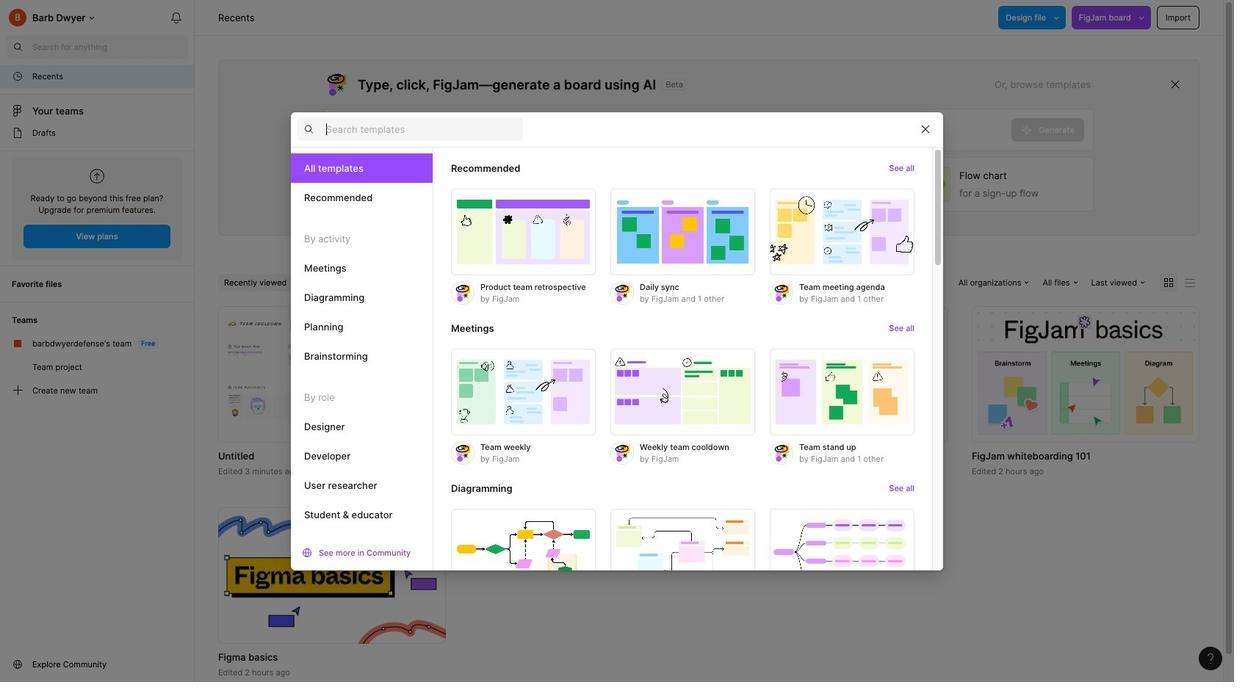 Task type: locate. For each thing, give the bounding box(es) containing it.
mindmap image
[[770, 509, 915, 596]]

team stand up image
[[770, 349, 915, 436]]

bell 32 image
[[165, 6, 188, 29]]

Ex: A weekly team meeting, starting with an ice breaker field
[[325, 109, 1012, 151]]

dialog
[[291, 112, 943, 625]]

file thumbnail image
[[721, 306, 948, 443], [972, 306, 1200, 443], [226, 316, 439, 434], [477, 316, 690, 434], [218, 508, 446, 644]]



Task type: describe. For each thing, give the bounding box(es) containing it.
weekly team cooldown image
[[610, 349, 755, 436]]

community 16 image
[[12, 659, 24, 671]]

product team retrospective image
[[451, 188, 596, 275]]

Search templates text field
[[326, 120, 523, 138]]

daily sync image
[[610, 188, 755, 275]]

diagram basics image
[[451, 509, 596, 596]]

page 16 image
[[12, 127, 24, 139]]

team meeting agenda image
[[770, 188, 915, 275]]

team weekly image
[[451, 349, 596, 436]]

Search for anything text field
[[32, 41, 188, 53]]

search 32 image
[[6, 35, 29, 59]]

uml diagram image
[[610, 509, 755, 596]]

recent 16 image
[[12, 71, 24, 82]]



Task type: vqa. For each thing, say whether or not it's contained in the screenshot.
View comments icon
no



